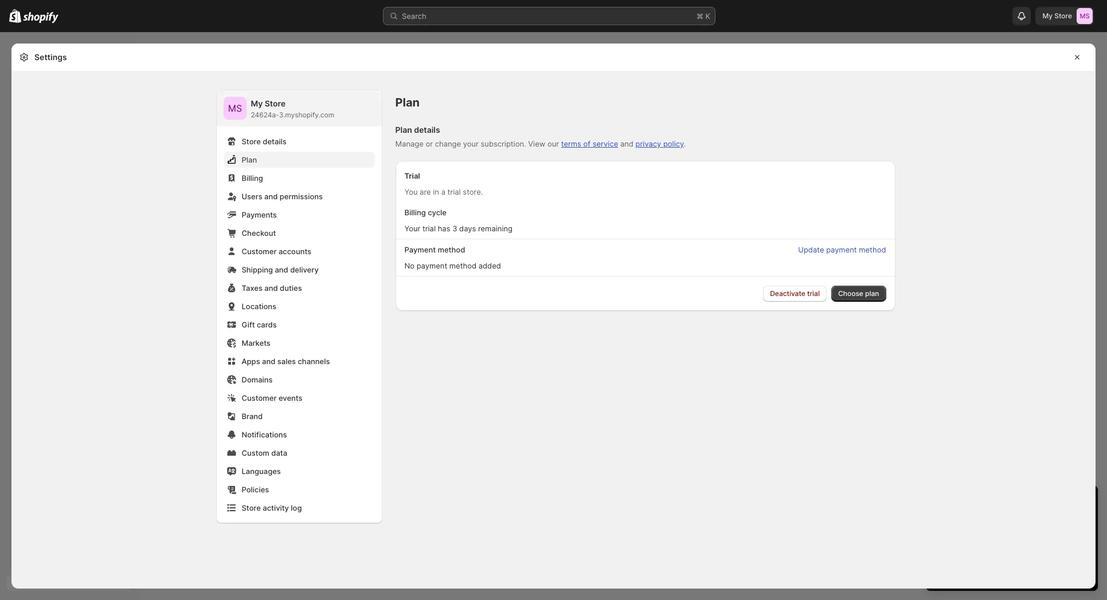 Task type: locate. For each thing, give the bounding box(es) containing it.
billing inside shop settings menu element
[[242, 174, 263, 183]]

my store
[[1043, 11, 1072, 20]]

0 vertical spatial my
[[1043, 11, 1053, 20]]

trial for deactivate
[[807, 290, 820, 298]]

0 vertical spatial payment
[[826, 245, 857, 255]]

1 horizontal spatial trial
[[448, 188, 461, 197]]

our
[[548, 139, 559, 149]]

payment
[[826, 245, 857, 255], [417, 261, 447, 271]]

shipping and delivery
[[242, 266, 319, 275]]

1 vertical spatial details
[[263, 137, 287, 146]]

and right users
[[264, 192, 278, 201]]

are
[[420, 188, 431, 197]]

update
[[798, 245, 824, 255]]

payment inside update payment method link
[[826, 245, 857, 255]]

store down policies on the left of the page
[[242, 504, 261, 513]]

trial left 'has'
[[423, 224, 436, 233]]

shopify image
[[9, 9, 21, 23], [23, 12, 59, 23]]

1 horizontal spatial my
[[1043, 11, 1053, 20]]

markets
[[242, 339, 271, 348]]

duties
[[280, 284, 302, 293]]

log
[[291, 504, 302, 513]]

1 vertical spatial payment
[[417, 261, 447, 271]]

subscription.
[[481, 139, 526, 149]]

terms
[[561, 139, 581, 149]]

languages
[[242, 467, 281, 477]]

0 vertical spatial details
[[414, 125, 440, 135]]

24624a-
[[251, 111, 279, 119]]

.
[[684, 139, 686, 149]]

method left the 'added'
[[449, 261, 477, 271]]

my left my store image
[[1043, 11, 1053, 20]]

0 vertical spatial customer
[[242, 247, 277, 256]]

your trial just started element
[[926, 516, 1098, 592]]

trial
[[448, 188, 461, 197], [423, 224, 436, 233], [807, 290, 820, 298]]

1 horizontal spatial payment
[[826, 245, 857, 255]]

custom data
[[242, 449, 287, 458]]

you
[[405, 188, 418, 197]]

and right taxes
[[265, 284, 278, 293]]

1 horizontal spatial details
[[414, 125, 440, 135]]

0 vertical spatial trial
[[448, 188, 461, 197]]

shipping and delivery link
[[223, 262, 375, 278]]

my inside my store 24624a-3.myshopify.com
[[251, 99, 263, 108]]

1 vertical spatial plan
[[395, 125, 412, 135]]

sales
[[277, 357, 296, 366]]

⌘ k
[[697, 11, 711, 21]]

taxes
[[242, 284, 263, 293]]

remaining
[[478, 224, 513, 233]]

and for sales
[[262, 357, 275, 366]]

days
[[459, 224, 476, 233]]

0 horizontal spatial trial
[[423, 224, 436, 233]]

store details
[[242, 137, 287, 146]]

1 vertical spatial billing
[[405, 208, 426, 217]]

0 vertical spatial billing
[[242, 174, 263, 183]]

has
[[438, 224, 450, 233]]

locations link
[[223, 299, 375, 315]]

taxes and duties
[[242, 284, 302, 293]]

store inside my store 24624a-3.myshopify.com
[[265, 99, 286, 108]]

billing
[[242, 174, 263, 183], [405, 208, 426, 217]]

0 horizontal spatial details
[[263, 137, 287, 146]]

2 horizontal spatial trial
[[807, 290, 820, 298]]

details for store
[[263, 137, 287, 146]]

billing up your
[[405, 208, 426, 217]]

ms button
[[223, 97, 246, 120]]

0 vertical spatial plan
[[395, 96, 420, 110]]

trial inside button
[[807, 290, 820, 298]]

customer for customer accounts
[[242, 247, 277, 256]]

2 vertical spatial trial
[[807, 290, 820, 298]]

events
[[279, 394, 303, 403]]

plan
[[865, 290, 879, 298]]

details down 24624a-
[[263, 137, 287, 146]]

2 customer from the top
[[242, 394, 277, 403]]

and
[[620, 139, 634, 149], [264, 192, 278, 201], [275, 266, 288, 275], [265, 284, 278, 293], [262, 357, 275, 366]]

my for my store 24624a-3.myshopify.com
[[251, 99, 263, 108]]

3.myshopify.com
[[279, 111, 334, 119]]

trial for your
[[423, 224, 436, 233]]

trial right deactivate
[[807, 290, 820, 298]]

trial right 'a'
[[448, 188, 461, 197]]

billing up users
[[242, 174, 263, 183]]

details up the or
[[414, 125, 440, 135]]

details inside the store details link
[[263, 137, 287, 146]]

dialog
[[1100, 44, 1107, 590]]

my up 24624a-
[[251, 99, 263, 108]]

billing for billing cycle
[[405, 208, 426, 217]]

1 vertical spatial trial
[[423, 224, 436, 233]]

and right apps
[[262, 357, 275, 366]]

1 customer from the top
[[242, 247, 277, 256]]

payment down payment method
[[417, 261, 447, 271]]

2 vertical spatial plan
[[242, 155, 257, 165]]

choose plan link
[[831, 286, 886, 302]]

and inside plan details manage or change your subscription. view our terms of service and privacy policy .
[[620, 139, 634, 149]]

my for my store
[[1043, 11, 1053, 20]]

method
[[438, 245, 465, 255], [859, 245, 886, 255], [449, 261, 477, 271]]

and inside 'link'
[[264, 192, 278, 201]]

of
[[584, 139, 591, 149]]

0 horizontal spatial payment
[[417, 261, 447, 271]]

choose plan
[[838, 290, 879, 298]]

plan link
[[223, 152, 375, 168]]

and down customer accounts
[[275, 266, 288, 275]]

checkout link
[[223, 225, 375, 241]]

added
[[479, 261, 501, 271]]

customer accounts
[[242, 247, 311, 256]]

1 vertical spatial customer
[[242, 394, 277, 403]]

no
[[405, 261, 415, 271]]

you are in a trial store.
[[405, 188, 483, 197]]

payments link
[[223, 207, 375, 223]]

billing link
[[223, 170, 375, 186]]

customer down 'checkout'
[[242, 247, 277, 256]]

data
[[271, 449, 287, 458]]

policies
[[242, 486, 269, 495]]

choose
[[838, 290, 864, 298]]

1 vertical spatial my
[[251, 99, 263, 108]]

store.
[[463, 188, 483, 197]]

your trial has 3 days remaining
[[405, 224, 513, 233]]

store
[[1055, 11, 1072, 20], [265, 99, 286, 108], [242, 137, 261, 146], [242, 504, 261, 513]]

0 horizontal spatial billing
[[242, 174, 263, 183]]

details inside plan details manage or change your subscription. view our terms of service and privacy policy .
[[414, 125, 440, 135]]

payment right update
[[826, 245, 857, 255]]

and right service
[[620, 139, 634, 149]]

gift cards link
[[223, 317, 375, 333]]

customer events
[[242, 394, 303, 403]]

store activity log link
[[223, 501, 375, 517]]

method up plan on the right of the page
[[859, 245, 886, 255]]

my
[[1043, 11, 1053, 20], [251, 99, 263, 108]]

cards
[[257, 321, 277, 330]]

customer down domains at bottom left
[[242, 394, 277, 403]]

service
[[593, 139, 618, 149]]

details
[[414, 125, 440, 135], [263, 137, 287, 146]]

3
[[453, 224, 457, 233]]

and for delivery
[[275, 266, 288, 275]]

markets link
[[223, 335, 375, 352]]

in
[[433, 188, 439, 197]]

1 horizontal spatial billing
[[405, 208, 426, 217]]

store up 24624a-
[[265, 99, 286, 108]]

privacy policy link
[[636, 139, 684, 149]]

0 horizontal spatial my
[[251, 99, 263, 108]]



Task type: describe. For each thing, give the bounding box(es) containing it.
channels
[[298, 357, 330, 366]]

⌘
[[697, 11, 704, 21]]

privacy
[[636, 139, 661, 149]]

deactivate trial button
[[763, 286, 827, 302]]

method for no payment method added
[[449, 261, 477, 271]]

delivery
[[290, 266, 319, 275]]

apps and sales channels link
[[223, 354, 375, 370]]

billing for billing
[[242, 174, 263, 183]]

deactivate trial
[[770, 290, 820, 298]]

customer accounts link
[[223, 244, 375, 260]]

view
[[528, 139, 546, 149]]

details for plan
[[414, 125, 440, 135]]

store details link
[[223, 134, 375, 150]]

search
[[402, 11, 427, 21]]

gift
[[242, 321, 255, 330]]

1 horizontal spatial shopify image
[[23, 12, 59, 23]]

cycle
[[428, 208, 447, 217]]

change
[[435, 139, 461, 149]]

and for duties
[[265, 284, 278, 293]]

payment
[[405, 245, 436, 255]]

locations
[[242, 302, 276, 311]]

gift cards
[[242, 321, 277, 330]]

notifications link
[[223, 427, 375, 443]]

your
[[405, 224, 421, 233]]

payment method
[[405, 245, 465, 255]]

0 horizontal spatial shopify image
[[9, 9, 21, 23]]

deactivate
[[770, 290, 806, 298]]

brand
[[242, 412, 263, 421]]

activity
[[263, 504, 289, 513]]

my store image
[[223, 97, 246, 120]]

permissions
[[280, 192, 323, 201]]

terms of service link
[[561, 139, 618, 149]]

and for permissions
[[264, 192, 278, 201]]

plan details manage or change your subscription. view our terms of service and privacy policy .
[[395, 125, 686, 149]]

apps and sales channels
[[242, 357, 330, 366]]

apps
[[242, 357, 260, 366]]

settings dialog
[[11, 44, 1096, 590]]

payments
[[242, 210, 277, 220]]

taxes and duties link
[[223, 280, 375, 296]]

customer events link
[[223, 391, 375, 407]]

users and permissions link
[[223, 189, 375, 205]]

update payment method
[[798, 245, 886, 255]]

languages link
[[223, 464, 375, 480]]

users and permissions
[[242, 192, 323, 201]]

plan inside "link"
[[242, 155, 257, 165]]

store left my store image
[[1055, 11, 1072, 20]]

or
[[426, 139, 433, 149]]

your
[[463, 139, 479, 149]]

policy
[[663, 139, 684, 149]]

shipping
[[242, 266, 273, 275]]

update payment method link
[[792, 242, 893, 258]]

payment for update
[[826, 245, 857, 255]]

shop settings menu element
[[216, 90, 382, 524]]

method for update payment method
[[859, 245, 886, 255]]

notifications
[[242, 431, 287, 440]]

store inside "link"
[[242, 504, 261, 513]]

brand link
[[223, 409, 375, 425]]

domains link
[[223, 372, 375, 388]]

billing cycle
[[405, 208, 447, 217]]

custom
[[242, 449, 269, 458]]

payment for no
[[417, 261, 447, 271]]

trial
[[405, 171, 420, 181]]

plan inside plan details manage or change your subscription. view our terms of service and privacy policy .
[[395, 125, 412, 135]]

my store 24624a-3.myshopify.com
[[251, 99, 334, 119]]

settings
[[34, 52, 67, 62]]

checkout
[[242, 229, 276, 238]]

users
[[242, 192, 262, 201]]

customer for customer events
[[242, 394, 277, 403]]

store activity log
[[242, 504, 302, 513]]

domains
[[242, 376, 273, 385]]

manage
[[395, 139, 424, 149]]

custom data link
[[223, 446, 375, 462]]

my store image
[[1077, 8, 1093, 24]]

method up "no payment method added"
[[438, 245, 465, 255]]

policies link
[[223, 482, 375, 498]]

store down 24624a-
[[242, 137, 261, 146]]

k
[[706, 11, 711, 21]]

accounts
[[279, 247, 311, 256]]



Task type: vqa. For each thing, say whether or not it's contained in the screenshot.
"Search or create customer" text field
no



